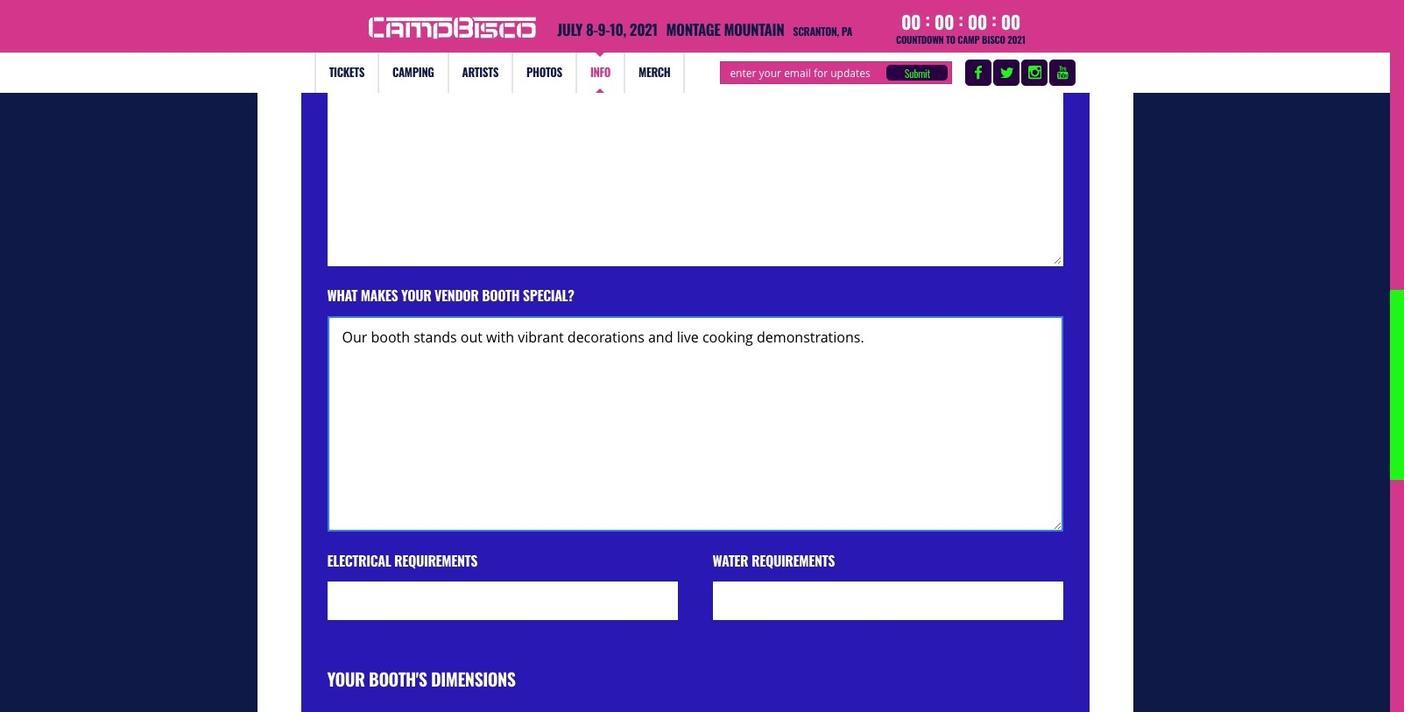 Task type: vqa. For each thing, say whether or not it's contained in the screenshot.
email field
no



Task type: describe. For each thing, give the bounding box(es) containing it.
camp bisco image
[[365, 13, 540, 40]]



Task type: locate. For each thing, give the bounding box(es) containing it.
None text field
[[327, 51, 1063, 266], [327, 316, 1063, 532], [327, 51, 1063, 266], [327, 316, 1063, 532]]

None text field
[[720, 61, 953, 84], [327, 582, 678, 620], [713, 582, 1063, 620], [720, 61, 953, 84], [327, 582, 678, 620], [713, 582, 1063, 620]]



